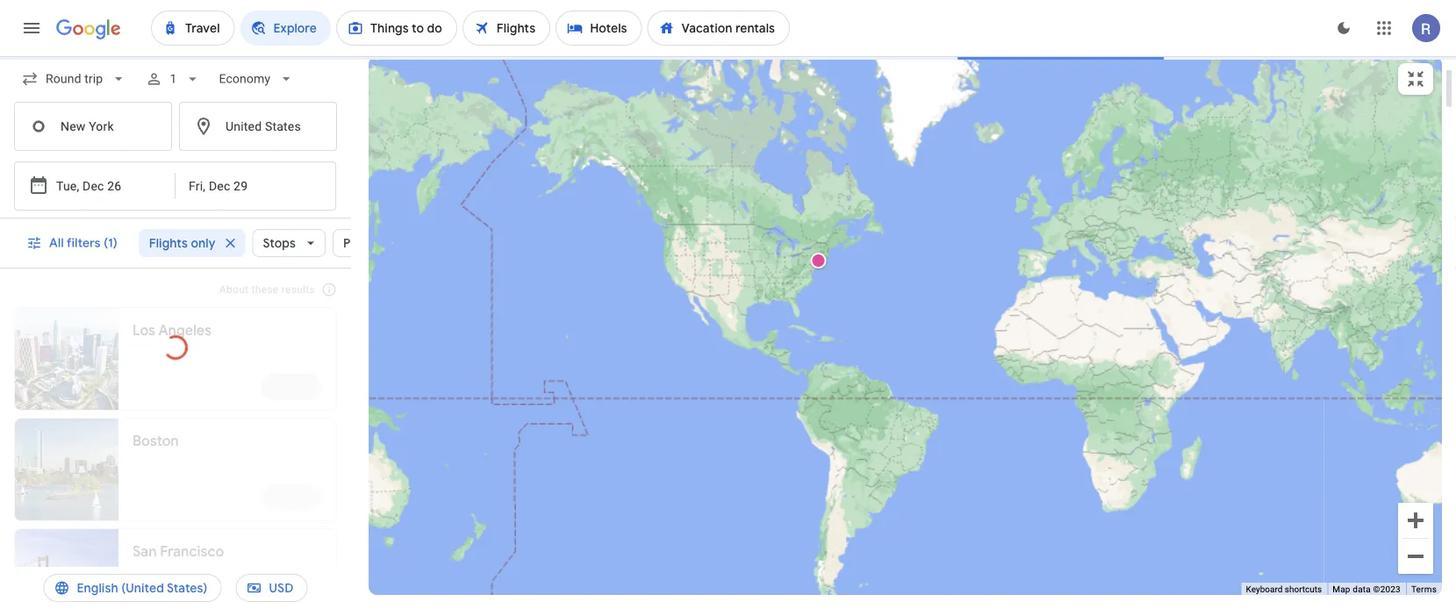 Task type: describe. For each thing, give the bounding box(es) containing it.
1
[[170, 72, 177, 86]]

only
[[191, 235, 216, 251]]

map region
[[190, 0, 1456, 609]]

all filters (1) button
[[16, 222, 131, 264]]

usd
[[269, 580, 294, 596]]

15 hr 47 min
[[206, 562, 276, 577]]

all
[[49, 235, 64, 251]]

378 US dollars text field
[[294, 384, 322, 399]]

english (united states)
[[77, 580, 208, 596]]

loading results progress bar
[[0, 56, 1456, 60]]

(united
[[121, 580, 164, 596]]

price button
[[333, 222, 403, 264]]

flights
[[149, 235, 188, 251]]

min
[[255, 562, 276, 577]]

$118
[[297, 494, 322, 510]]

(1)
[[104, 235, 117, 251]]

filters form
[[0, 56, 351, 219]]

these
[[252, 284, 279, 296]]

google,
[[1345, 584, 1376, 595]]

about these results
[[219, 284, 315, 296]]

english (united states) button
[[43, 567, 222, 609]]

stops
[[263, 235, 296, 251]]

price
[[343, 235, 373, 251]]

47
[[238, 562, 252, 577]]

change appearance image
[[1323, 7, 1365, 49]]

view smaller map image
[[1405, 68, 1427, 90]]

shortcuts
[[1227, 584, 1264, 595]]

Departure text field
[[56, 162, 137, 210]]

flights only button
[[139, 222, 245, 264]]

boston
[[133, 432, 179, 450]]

map
[[1275, 584, 1293, 595]]

san francisco
[[133, 543, 224, 561]]

san
[[133, 543, 157, 561]]

Return text field
[[189, 162, 277, 210]]

©2023
[[1315, 584, 1343, 595]]

Where to? text field
[[179, 102, 337, 151]]

terms link
[[1412, 584, 1437, 595]]

15
[[206, 562, 220, 577]]

stops
[[164, 562, 195, 577]]



Task type: vqa. For each thing, say whether or not it's contained in the screenshot.
The 1 within 10:10 AM – 11:40 AM + 1
no



Task type: locate. For each thing, give the bounding box(es) containing it.
terms
[[1412, 584, 1437, 595]]

los angeles
[[133, 322, 212, 340]]

inegi
[[1378, 584, 1401, 595]]

flights only
[[149, 235, 216, 251]]

None text field
[[14, 102, 172, 151]]

none text field inside filters form
[[14, 102, 172, 151]]

states)
[[167, 580, 208, 596]]

filters
[[67, 235, 101, 251]]

$378
[[294, 384, 322, 399]]

hr
[[223, 562, 234, 577]]

map data ©2023 google, inegi
[[1275, 584, 1401, 595]]

 image
[[199, 561, 202, 579]]

data
[[1295, 584, 1313, 595]]

english
[[77, 580, 118, 596]]

los
[[133, 322, 155, 340]]

about
[[219, 284, 249, 296]]

frontier and spirit image
[[133, 563, 147, 577]]

main menu image
[[21, 18, 42, 39]]

2 stops
[[154, 562, 195, 577]]

118 US dollars text field
[[297, 494, 322, 510]]

usd button
[[236, 567, 308, 609]]

stops button
[[252, 222, 326, 264]]

about these results image
[[308, 269, 350, 311]]

keyboard shortcuts button
[[1188, 583, 1264, 596]]

all filters (1)
[[49, 235, 117, 251]]

None field
[[14, 63, 135, 95], [212, 63, 302, 95], [14, 63, 135, 95], [212, 63, 302, 95]]

francisco
[[160, 543, 224, 561]]

keyboard shortcuts
[[1188, 584, 1264, 595]]

nonstop
[[154, 341, 202, 356]]

angeles
[[158, 322, 212, 340]]

results
[[282, 284, 315, 296]]

1 button
[[138, 58, 208, 100]]

keyboard
[[1188, 584, 1225, 595]]

2
[[154, 562, 161, 577]]

spirit image
[[133, 341, 147, 356]]



